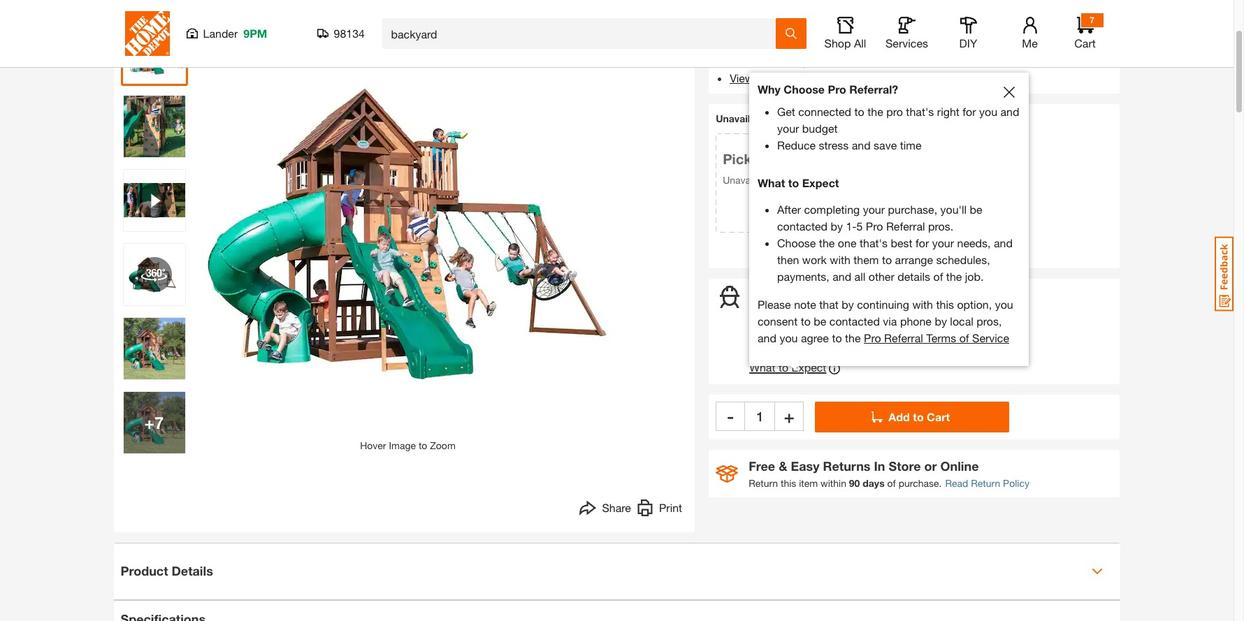 Task type: locate. For each thing, give the bounding box(es) containing it.
0 vertical spatial what to expect
[[758, 176, 839, 189]]

services button
[[884, 17, 929, 50]]

referral?
[[849, 82, 898, 96]]

referral
[[886, 219, 925, 233], [884, 331, 923, 345], [813, 336, 852, 349]]

0 vertical spatial of
[[933, 270, 943, 283]]

a left local on the right
[[830, 310, 836, 324]]

with right set
[[804, 21, 825, 34]]

98134 link
[[901, 112, 928, 126]]

0 horizontal spatial for
[[916, 236, 929, 250]]

0 vertical spatial what
[[758, 176, 785, 189]]

to left 98134 link
[[890, 112, 898, 124]]

that's up them on the right of the page
[[860, 236, 888, 250]]

with inside please note that by continuing with this option, you consent to be contacted via phone by local pros, and you agree to the
[[912, 298, 933, 311]]

1 horizontal spatial add
[[889, 410, 910, 424]]

and right needs,
[[994, 236, 1013, 250]]

1 vertical spatial that's
[[860, 236, 888, 250]]

of down local
[[959, 331, 969, 345]]

to down add pro referral
[[779, 361, 789, 374]]

for right right
[[963, 105, 976, 118]]

unavailable left at
[[716, 112, 770, 124]]

referral up best
[[886, 219, 925, 233]]

what inside button
[[749, 361, 775, 374]]

pro?
[[805, 286, 839, 304]]

you inside get connected to the pro that's right for you and your budget reduce stress and save time
[[979, 105, 997, 118]]

what to expect down add pro referral
[[749, 361, 826, 374]]

in
[[874, 459, 885, 474]]

0 horizontal spatial contacted
[[777, 219, 828, 233]]

1 vertical spatial cart
[[927, 410, 950, 424]]

by
[[831, 219, 843, 233], [842, 298, 854, 311], [935, 315, 947, 328]]

1 vertical spatial this
[[781, 477, 796, 489]]

0 horizontal spatial details
[[172, 563, 213, 579]]

reduce
[[777, 138, 816, 152]]

be inside after completing your purchase, you'll be contacted by 1-5 pro referral pros. choose the one that's best for your needs, and then work with them to arrange schedules, payments, and all other details of the job.
[[970, 203, 982, 216]]

save
[[874, 138, 897, 152]]

shop
[[824, 36, 851, 50]]

tooltip
[[749, 67, 1029, 366]]

cart right me
[[1074, 36, 1096, 50]]

of up help!
[[933, 270, 943, 283]]

you
[[979, 105, 997, 118], [995, 298, 1013, 311], [780, 331, 798, 345]]

return right 'read'
[[971, 477, 1000, 489]]

be right the you'll
[[970, 203, 982, 216]]

What can we help you find today? search field
[[391, 19, 775, 48]]

free
[[851, 211, 877, 223]]

a
[[792, 286, 801, 304], [830, 310, 836, 324]]

0 horizontal spatial with
[[804, 21, 825, 34]]

the
[[868, 105, 883, 118], [819, 236, 835, 250], [946, 270, 962, 283], [845, 331, 861, 345]]

1 horizontal spatial return
[[971, 477, 1000, 489]]

cart up or on the bottom right of the page
[[927, 410, 950, 424]]

add down consent
[[769, 336, 789, 349]]

get down why
[[777, 105, 795, 118]]

to inside button
[[419, 439, 427, 451]]

1 horizontal spatial cart
[[1074, 36, 1096, 50]]

by right that
[[842, 298, 854, 311]]

diy
[[959, 36, 977, 50]]

0 vertical spatial unavailable
[[716, 112, 770, 124]]

0 vertical spatial a
[[792, 286, 801, 304]]

to inside delivering to 98134
[[890, 112, 898, 124]]

and left the two
[[814, 38, 833, 51]]

9pm
[[243, 27, 267, 40]]

7 inside cart 7
[[1090, 15, 1094, 25]]

job.
[[965, 270, 984, 283]]

0 vertical spatial add
[[769, 336, 789, 349]]

share button
[[580, 499, 631, 520]]

to inside button
[[779, 361, 789, 374]]

1 horizontal spatial +
[[784, 407, 794, 426]]

1 horizontal spatial get
[[777, 105, 795, 118]]

and
[[814, 38, 833, 51], [1000, 105, 1019, 118], [852, 138, 871, 152], [994, 236, 1013, 250], [833, 270, 851, 283], [758, 331, 776, 345]]

details for product details
[[172, 563, 213, 579]]

pro up connected
[[828, 82, 846, 96]]

1 vertical spatial what
[[749, 361, 775, 374]]

0 horizontal spatial that's
[[860, 236, 888, 250]]

you for option,
[[995, 298, 1013, 311]]

+
[[784, 407, 794, 426], [144, 413, 154, 432]]

0 vertical spatial cart
[[1074, 36, 1096, 50]]

0 horizontal spatial this
[[781, 477, 796, 489]]

via
[[883, 315, 897, 328]]

the left one
[[819, 236, 835, 250]]

contacted down the we
[[830, 315, 880, 328]]

0 horizontal spatial your
[[777, 122, 799, 135]]

help!
[[904, 286, 942, 304]]

what down consent
[[749, 361, 775, 374]]

2 vertical spatial with
[[912, 298, 933, 311]]

the left the "pro"
[[868, 105, 883, 118]]

2 horizontal spatial of
[[959, 331, 969, 345]]

your up reduce
[[777, 122, 799, 135]]

0 vertical spatial 5
[[730, 54, 736, 68]]

can
[[870, 286, 900, 304]]

budget
[[802, 122, 838, 135]]

hover image to zoom button
[[198, 19, 617, 453]]

0 horizontal spatial cart
[[927, 410, 950, 424]]

7
[[1090, 15, 1094, 25], [154, 413, 164, 432]]

be up "agree"
[[814, 315, 826, 328]]

0 horizontal spatial get
[[749, 310, 767, 324]]

1 vertical spatial be
[[814, 315, 826, 328]]

0 vertical spatial 98134
[[334, 27, 365, 40]]

1 vertical spatial 98134
[[901, 113, 928, 125]]

referral down phone
[[884, 331, 923, 345]]

tooltip containing why choose pro referral?
[[749, 67, 1029, 366]]

different
[[870, 21, 912, 34]]

get down the need
[[749, 310, 767, 324]]

return down free
[[749, 477, 778, 489]]

a down 'payments,'
[[792, 286, 801, 304]]

cart inside 'button'
[[927, 410, 950, 424]]

0 horizontal spatial a
[[792, 286, 801, 304]]

of right days at bottom
[[887, 477, 896, 489]]

with inside expansive set with over 12 different features web disc swing and two slides 5 year warranty view more details
[[804, 21, 825, 34]]

pro inside after completing your purchase, you'll be contacted by 1-5 pro referral pros. choose the one that's best for your needs, and then work with them to arrange schedules, payments, and all other details of the job.
[[866, 219, 883, 233]]

1 horizontal spatial of
[[933, 270, 943, 283]]

1 vertical spatial 5
[[857, 219, 863, 233]]

to inside after completing your purchase, you'll be contacted by 1-5 pro referral pros. choose the one that's best for your needs, and then work with them to arrange schedules, payments, and all other details of the job.
[[882, 253, 892, 266]]

delivery details button
[[897, 239, 964, 254]]

terms
[[926, 331, 956, 345]]

what to expect up the "after"
[[758, 176, 839, 189]]

1 horizontal spatial your
[[863, 203, 885, 216]]

1 vertical spatial get
[[749, 310, 767, 324]]

you up 'pros,'
[[995, 298, 1013, 311]]

to right note at the right of the page
[[816, 310, 826, 324]]

to left zoom
[[419, 439, 427, 451]]

unavailable down pickup
[[723, 174, 774, 186]]

1 horizontal spatial 7
[[1090, 15, 1094, 25]]

details up schedules,
[[934, 241, 964, 253]]

add
[[769, 336, 789, 349], [889, 410, 910, 424]]

0 vertical spatial be
[[970, 203, 982, 216]]

to up store
[[913, 410, 924, 424]]

add inside 'button'
[[889, 410, 910, 424]]

0 vertical spatial for
[[963, 105, 976, 118]]

phone
[[900, 315, 932, 328]]

to inside get connected to the pro that's right for you and your budget reduce stress and save time
[[854, 105, 864, 118]]

you right right
[[979, 105, 997, 118]]

1 horizontal spatial for
[[963, 105, 976, 118]]

other
[[869, 270, 894, 283]]

contacted inside after completing your purchase, you'll be contacted by 1-5 pro referral pros. choose the one that's best for your needs, and then work with them to arrange schedules, payments, and all other details of the job.
[[777, 219, 828, 233]]

0 vertical spatial this
[[936, 298, 954, 311]]

0 horizontal spatial lander
[[203, 27, 238, 40]]

product details
[[121, 563, 213, 579]]

that's right the "pro"
[[906, 105, 934, 118]]

0 vertical spatial lander
[[203, 27, 238, 40]]

the down local on the right
[[845, 331, 861, 345]]

to inside the need a pro? we can help! get referred to a local pro
[[816, 310, 826, 324]]

details down 'warranty'
[[785, 71, 819, 84]]

1 vertical spatial 7
[[154, 413, 164, 432]]

98134 button
[[317, 27, 365, 41]]

after completing your purchase, you'll be contacted by 1-5 pro referral pros. choose the one that's best for your needs, and then work with them to arrange schedules, payments, and all other details of the job.
[[777, 203, 1013, 283]]

0 horizontal spatial add
[[769, 336, 789, 349]]

- button
[[716, 402, 745, 431]]

referral down local on the right
[[813, 336, 852, 349]]

pickup unavailable
[[723, 151, 774, 186]]

2 vertical spatial your
[[932, 236, 954, 250]]

for up arrange at top right
[[916, 236, 929, 250]]

returns
[[823, 459, 871, 474]]

1 vertical spatial add
[[889, 410, 910, 424]]

0 vertical spatial get
[[777, 105, 795, 118]]

0 horizontal spatial 98134
[[334, 27, 365, 40]]

7 for cart 7
[[1090, 15, 1094, 25]]

choose inside after completing your purchase, you'll be contacted by 1-5 pro referral pros. choose the one that's best for your needs, and then work with them to arrange schedules, payments, and all other details of the job.
[[777, 236, 816, 250]]

features
[[915, 21, 959, 34]]

+ inside the + button
[[784, 407, 794, 426]]

0 horizontal spatial +
[[144, 413, 154, 432]]

details right product
[[172, 563, 213, 579]]

be inside please note that by continuing with this option, you consent to be contacted via phone by local pros, and you agree to the
[[814, 315, 826, 328]]

0 horizontal spatial 7
[[154, 413, 164, 432]]

work
[[802, 253, 827, 266]]

service
[[972, 331, 1009, 345]]

within
[[821, 477, 846, 489]]

2 vertical spatial of
[[887, 477, 896, 489]]

what up the "after"
[[758, 176, 785, 189]]

add pro referral
[[769, 336, 852, 349]]

1 horizontal spatial 5
[[857, 219, 863, 233]]

1 horizontal spatial be
[[970, 203, 982, 216]]

pickup
[[723, 151, 769, 167]]

0 vertical spatial contacted
[[777, 219, 828, 233]]

1 vertical spatial expect
[[792, 361, 826, 374]]

1 vertical spatial contacted
[[830, 315, 880, 328]]

to up the "after"
[[788, 176, 799, 189]]

0 vertical spatial your
[[777, 122, 799, 135]]

0 vertical spatial that's
[[906, 105, 934, 118]]

1 horizontal spatial with
[[830, 253, 851, 266]]

pro
[[828, 82, 846, 96], [866, 219, 883, 233], [869, 310, 886, 324], [864, 331, 881, 345], [793, 336, 810, 349]]

get inside get connected to the pro that's right for you and your budget reduce stress and save time
[[777, 105, 795, 118]]

to up other at the right of the page
[[882, 253, 892, 266]]

contacted inside please note that by continuing with this option, you consent to be contacted via phone by local pros, and you agree to the
[[830, 315, 880, 328]]

and inside please note that by continuing with this option, you consent to be contacted via phone by local pros, and you agree to the
[[758, 331, 776, 345]]

2 horizontal spatial your
[[932, 236, 954, 250]]

details inside expansive set with over 12 different features web disc swing and two slides 5 year warranty view more details
[[785, 71, 819, 84]]

agree
[[801, 331, 829, 345]]

2 horizontal spatial with
[[912, 298, 933, 311]]

your inside get connected to the pro that's right for you and your budget reduce stress and save time
[[777, 122, 799, 135]]

None field
[[745, 402, 775, 431]]

expect down add pro referral
[[792, 361, 826, 374]]

1 vertical spatial for
[[916, 236, 929, 250]]

2 vertical spatial by
[[935, 315, 947, 328]]

this down &
[[781, 477, 796, 489]]

unavailable at lander
[[716, 112, 814, 124]]

1 vertical spatial of
[[959, 331, 969, 345]]

0 vertical spatial details
[[785, 71, 819, 84]]

0 horizontal spatial be
[[814, 315, 826, 328]]

expect up completing
[[802, 176, 839, 189]]

1 horizontal spatial contacted
[[830, 315, 880, 328]]

0 vertical spatial you
[[979, 105, 997, 118]]

0 vertical spatial with
[[804, 21, 825, 34]]

that's
[[906, 105, 934, 118], [860, 236, 888, 250]]

web
[[730, 38, 752, 51]]

1 vertical spatial you
[[995, 298, 1013, 311]]

2 horizontal spatial details
[[934, 241, 964, 253]]

be
[[970, 203, 982, 216], [814, 315, 826, 328]]

1 horizontal spatial lander
[[784, 112, 814, 124]]

me
[[1022, 36, 1038, 50]]

of
[[933, 270, 943, 283], [959, 331, 969, 345], [887, 477, 896, 489]]

by left '1-'
[[831, 219, 843, 233]]

choose up then
[[777, 236, 816, 250]]

you for for
[[979, 105, 997, 118]]

pros,
[[977, 315, 1002, 328]]

feedback link image
[[1215, 236, 1234, 312]]

pro right '1-'
[[866, 219, 883, 233]]

1 horizontal spatial details
[[785, 71, 819, 84]]

contacted down the "after"
[[777, 219, 828, 233]]

2 vertical spatial details
[[172, 563, 213, 579]]

share
[[602, 501, 631, 514]]

get
[[777, 105, 795, 118], [749, 310, 767, 324]]

0 vertical spatial by
[[831, 219, 843, 233]]

contacted
[[777, 219, 828, 233], [830, 315, 880, 328]]

1 horizontal spatial this
[[936, 298, 954, 311]]

and down consent
[[758, 331, 776, 345]]

1 vertical spatial your
[[863, 203, 885, 216]]

lander right at
[[784, 112, 814, 124]]

right
[[937, 105, 960, 118]]

lander
[[203, 27, 238, 40], [784, 112, 814, 124]]

0 horizontal spatial of
[[887, 477, 896, 489]]

1 vertical spatial what to expect
[[749, 361, 826, 374]]

with inside after completing your purchase, you'll be contacted by 1-5 pro referral pros. choose the one that's best for your needs, and then work with them to arrange schedules, payments, and all other details of the job.
[[830, 253, 851, 266]]

expect inside button
[[792, 361, 826, 374]]

with up phone
[[912, 298, 933, 311]]

this
[[936, 298, 954, 311], [781, 477, 796, 489]]

0 vertical spatial 7
[[1090, 15, 1094, 25]]

you down consent
[[780, 331, 798, 345]]

your left purchase,
[[863, 203, 885, 216]]

over
[[828, 21, 852, 34]]

pros.
[[928, 219, 953, 233]]

1 vertical spatial unavailable
[[723, 174, 774, 186]]

free
[[749, 459, 775, 474]]

+ 7
[[144, 413, 164, 432]]

2 return from the left
[[971, 477, 1000, 489]]

lander left 9pm
[[203, 27, 238, 40]]

two
[[836, 38, 856, 51]]

needs,
[[957, 236, 991, 250]]

add up store
[[889, 410, 910, 424]]

with
[[804, 21, 825, 34], [830, 253, 851, 266], [912, 298, 933, 311]]

with down one
[[830, 253, 851, 266]]

1 vertical spatial choose
[[777, 236, 816, 250]]

product details button
[[114, 543, 1120, 599]]

5 up one
[[857, 219, 863, 233]]

this up local
[[936, 298, 954, 311]]

add for add pro referral
[[769, 336, 789, 349]]

by up terms
[[935, 315, 947, 328]]

0 horizontal spatial return
[[749, 477, 778, 489]]

5 left year
[[730, 54, 736, 68]]

1 vertical spatial details
[[934, 241, 964, 253]]

shop all
[[824, 36, 866, 50]]

to down referral?
[[854, 105, 864, 118]]

warranty
[[764, 54, 809, 68]]

choose up lander "button" in the top of the page
[[784, 82, 825, 96]]

1 horizontal spatial that's
[[906, 105, 934, 118]]

option,
[[957, 298, 992, 311]]

1 horizontal spatial a
[[830, 310, 836, 324]]

your down pros.
[[932, 236, 954, 250]]

and left all
[[833, 270, 851, 283]]

1 horizontal spatial 98134
[[901, 113, 928, 125]]

&
[[779, 459, 787, 474]]

0 horizontal spatial 5
[[730, 54, 736, 68]]

1 vertical spatial with
[[830, 253, 851, 266]]

pro down the can
[[869, 310, 886, 324]]

1 vertical spatial a
[[830, 310, 836, 324]]



Task type: describe. For each thing, give the bounding box(es) containing it.
pro
[[886, 105, 903, 118]]

days
[[863, 477, 885, 489]]

please note that by continuing with this option, you consent to be contacted via phone by local pros, and you agree to the
[[758, 298, 1013, 345]]

pro referral terms of service
[[864, 331, 1009, 345]]

-
[[727, 407, 734, 426]]

98134 inside button
[[334, 27, 365, 40]]

delivery details
[[897, 241, 964, 253]]

pro down local on the right
[[864, 331, 881, 345]]

1 vertical spatial by
[[842, 298, 854, 311]]

get connected to the pro that's right for you and your budget reduce stress and save time
[[777, 105, 1019, 152]]

the inside get connected to the pro that's right for you and your budget reduce stress and save time
[[868, 105, 883, 118]]

we
[[843, 286, 866, 304]]

store
[[889, 459, 921, 474]]

delivering to 98134
[[844, 112, 928, 125]]

caret image
[[1091, 566, 1103, 577]]

and left save
[[852, 138, 871, 152]]

or
[[924, 459, 937, 474]]

what to expect button
[[749, 361, 840, 378]]

connected
[[798, 105, 851, 118]]

policy
[[1003, 477, 1029, 489]]

best
[[891, 236, 912, 250]]

item
[[799, 477, 818, 489]]

backyard discovery swing sets 2001015com 77.3 image
[[123, 392, 185, 453]]

lander button
[[784, 112, 814, 124]]

continuing
[[857, 298, 909, 311]]

to down note at the right of the page
[[801, 315, 811, 328]]

delivery
[[897, 241, 931, 253]]

and inside expansive set with over 12 different features web disc swing and two slides 5 year warranty view more details
[[814, 38, 833, 51]]

online
[[940, 459, 979, 474]]

for inside after completing your purchase, you'll be contacted by 1-5 pro referral pros. choose the one that's best for your needs, and then work with them to arrange schedules, payments, and all other details of the job.
[[916, 236, 929, 250]]

that's inside get connected to the pro that's right for you and your budget reduce stress and save time
[[906, 105, 934, 118]]

view
[[730, 71, 753, 84]]

backyard discovery swing sets 2001015com e1.1 image
[[123, 95, 185, 157]]

1 return from the left
[[749, 477, 778, 489]]

by inside after completing your purchase, you'll be contacted by 1-5 pro referral pros. choose the one that's best for your needs, and then work with them to arrange schedules, payments, and all other details of the job.
[[831, 219, 843, 233]]

expansive
[[730, 21, 781, 34]]

1 vertical spatial lander
[[784, 112, 814, 124]]

90
[[849, 477, 860, 489]]

cart 7
[[1074, 15, 1096, 50]]

backyard discovery swing sets 2001015com 66.2 image
[[123, 318, 185, 379]]

of inside after completing your purchase, you'll be contacted by 1-5 pro referral pros. choose the one that's best for your needs, and then work with them to arrange schedules, payments, and all other details of the job.
[[933, 270, 943, 283]]

6329498163112 image
[[123, 169, 185, 231]]

stress
[[819, 138, 849, 152]]

view more details link
[[730, 71, 819, 84]]

free button
[[844, 133, 964, 232]]

pro referral terms of service link
[[864, 331, 1009, 345]]

7 for + 7
[[154, 413, 164, 432]]

pro inside the need a pro? we can help! get referred to a local pro
[[869, 310, 886, 324]]

easy
[[791, 459, 819, 474]]

and down close icon
[[1000, 105, 1019, 118]]

5 inside after completing your purchase, you'll be contacted by 1-5 pro referral pros. choose the one that's best for your needs, and then work with them to arrange schedules, payments, and all other details of the job.
[[857, 219, 863, 233]]

swing
[[780, 38, 811, 51]]

you'll
[[940, 203, 967, 216]]

all
[[854, 36, 866, 50]]

slides
[[859, 38, 890, 51]]

then
[[777, 253, 799, 266]]

more
[[756, 71, 782, 84]]

what to expect inside what to expect button
[[749, 361, 826, 374]]

2 vertical spatial you
[[780, 331, 798, 345]]

them
[[854, 253, 879, 266]]

completing
[[804, 203, 860, 216]]

of inside free & easy returns in store or online return this item within 90 days of purchase. read return policy
[[887, 477, 896, 489]]

details for delivery details
[[934, 241, 964, 253]]

me button
[[1007, 17, 1052, 50]]

12
[[855, 21, 867, 34]]

that
[[819, 298, 839, 311]]

schedules,
[[936, 253, 990, 266]]

to inside 'button'
[[913, 410, 924, 424]]

hover
[[360, 439, 386, 451]]

+ button
[[775, 402, 804, 431]]

backyard discovery swing sets 2001015com 64.0 image
[[123, 21, 185, 83]]

the home depot logo image
[[125, 11, 169, 56]]

0 vertical spatial expect
[[802, 176, 839, 189]]

time
[[900, 138, 922, 152]]

98134 inside delivering to 98134
[[901, 113, 928, 125]]

the inside please note that by continuing with this option, you consent to be contacted via phone by local pros, and you agree to the
[[845, 331, 861, 345]]

hover image to zoom
[[360, 439, 456, 451]]

need a pro? we can help! get referred to a local pro
[[749, 286, 942, 324]]

free & easy returns in store or online return this item within 90 days of purchase. read return policy
[[749, 459, 1029, 489]]

that's inside after completing your purchase, you'll be contacted by 1-5 pro referral pros. choose the one that's best for your needs, and then work with them to arrange schedules, payments, and all other details of the job.
[[860, 236, 888, 250]]

read
[[945, 477, 968, 489]]

0 vertical spatial choose
[[784, 82, 825, 96]]

consent
[[758, 315, 798, 328]]

+ for +
[[784, 407, 794, 426]]

all
[[854, 270, 865, 283]]

this inside free & easy returns in store or online return this item within 90 days of purchase. read return policy
[[781, 477, 796, 489]]

diy button
[[946, 17, 991, 50]]

add for add to cart
[[889, 410, 910, 424]]

add to cart button
[[815, 402, 1009, 433]]

pro down referred
[[793, 336, 810, 349]]

one
[[838, 236, 857, 250]]

note
[[794, 298, 816, 311]]

image
[[389, 439, 416, 451]]

disc
[[755, 38, 777, 51]]

icon image
[[716, 465, 738, 483]]

purchase,
[[888, 203, 937, 216]]

after
[[777, 203, 801, 216]]

referred
[[770, 310, 813, 324]]

product
[[121, 563, 168, 579]]

for inside get connected to the pro that's right for you and your budget reduce stress and save time
[[963, 105, 976, 118]]

+ for + 7
[[144, 413, 154, 432]]

set
[[784, 21, 801, 34]]

payments,
[[777, 270, 829, 283]]

lander 9pm
[[203, 27, 267, 40]]

312322287_s01 image
[[123, 244, 185, 305]]

shop all button
[[823, 17, 868, 50]]

at
[[773, 112, 781, 124]]

get inside the need a pro? we can help! get referred to a local pro
[[749, 310, 767, 324]]

the down schedules,
[[946, 270, 962, 283]]

expansive set with over 12 different features web disc swing and two slides 5 year warranty view more details
[[730, 21, 959, 84]]

5 inside expansive set with over 12 different features web disc swing and two slides 5 year warranty view more details
[[730, 54, 736, 68]]

referral inside after completing your purchase, you'll be contacted by 1-5 pro referral pros. choose the one that's best for your needs, and then work with them to arrange schedules, payments, and all other details of the job.
[[886, 219, 925, 233]]

purchase.
[[899, 477, 942, 489]]

this inside please note that by continuing with this option, you consent to be contacted via phone by local pros, and you agree to the
[[936, 298, 954, 311]]

add to cart
[[889, 410, 950, 424]]

to right "agree"
[[832, 331, 842, 345]]

close image
[[1004, 87, 1015, 98]]

services
[[886, 36, 928, 50]]

please
[[758, 298, 791, 311]]

print
[[659, 501, 682, 514]]



Task type: vqa. For each thing, say whether or not it's contained in the screenshot.
Unavailable at Lander
yes



